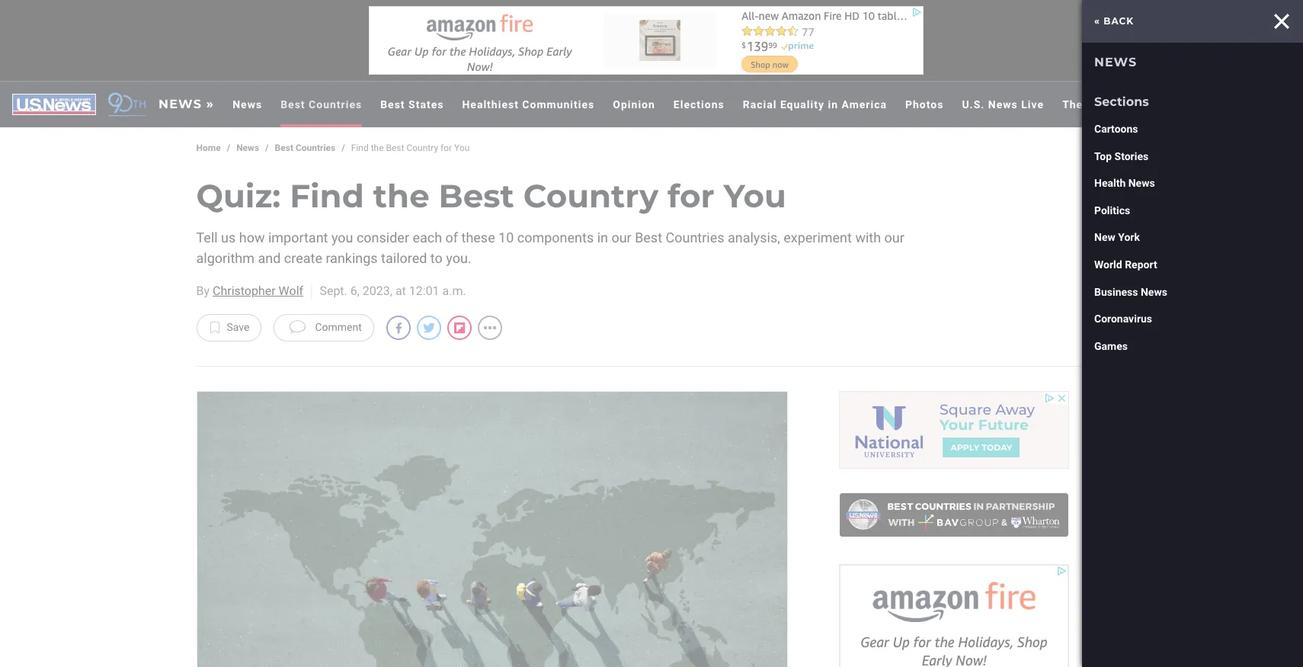 Task type: locate. For each thing, give the bounding box(es) containing it.
1 vertical spatial find
[[290, 176, 364, 216]]

of
[[446, 230, 458, 246]]

racial equality in america link
[[734, 82, 897, 127]]

1 vertical spatial for
[[668, 176, 715, 216]]

best
[[281, 98, 305, 111], [381, 98, 405, 111], [275, 143, 293, 153], [386, 143, 404, 153], [439, 176, 514, 216], [635, 230, 663, 246]]

new york
[[1095, 231, 1140, 243]]

advertisement region
[[369, 6, 924, 75], [840, 392, 1068, 468], [840, 565, 1068, 667]]

news inside health news link
[[1129, 177, 1155, 189]]

opinion link
[[604, 82, 665, 127]]

report up cartoons
[[1087, 98, 1124, 111]]

1 vertical spatial the
[[373, 176, 430, 216]]

world report
[[1095, 258, 1158, 271]]

« back button
[[1089, 9, 1141, 33]]

best countries link
[[272, 82, 371, 127], [275, 143, 336, 154]]

best inside best states link
[[381, 98, 405, 111]]

news
[[1095, 12, 1138, 27], [1095, 44, 1130, 59], [1095, 55, 1138, 69], [159, 97, 202, 111], [233, 98, 262, 111], [989, 98, 1018, 111], [236, 143, 259, 153], [1129, 177, 1155, 189], [1141, 286, 1168, 298]]

live
[[1022, 98, 1045, 111]]

experiment
[[784, 230, 852, 246]]

america
[[842, 98, 887, 111]]

country up components at the left top of the page
[[523, 176, 659, 216]]

report up business news
[[1125, 258, 1158, 271]]

for
[[441, 143, 452, 153], [668, 176, 715, 216]]

communities
[[522, 98, 595, 111]]

by christopher wolf | sept. 6, 2023, at 12:01 a.m.
[[196, 281, 466, 302]]

the report link
[[1054, 82, 1133, 127]]

racial
[[743, 98, 777, 111]]

country
[[407, 143, 438, 153], [523, 176, 659, 216]]

the down best states
[[371, 143, 384, 153]]

news inside u.s. news live link
[[989, 98, 1018, 111]]

0 horizontal spatial report
[[1087, 98, 1124, 111]]

our right with
[[885, 230, 905, 246]]

country down states
[[407, 143, 438, 153]]

0 horizontal spatial you
[[454, 143, 470, 153]]

by
[[196, 284, 210, 298]]

us
[[221, 230, 236, 246]]

you down healthiest
[[454, 143, 470, 153]]

best countries
[[281, 98, 362, 111], [275, 143, 336, 153]]

healthiest communities
[[462, 98, 595, 111]]

0 vertical spatial best countries link
[[272, 82, 371, 127]]

0 vertical spatial countries
[[309, 98, 362, 111]]

0 horizontal spatial our
[[612, 230, 632, 246]]

quiz: find the best country for you
[[196, 176, 787, 216]]

new york link
[[1089, 224, 1298, 252]]

1 horizontal spatial in
[[828, 98, 839, 111]]

photos
[[906, 98, 944, 111]]

home
[[196, 143, 221, 153]]

0 horizontal spatial for
[[441, 143, 452, 153]]

1 horizontal spatial you
[[724, 176, 787, 216]]

find the best country for you
[[351, 143, 470, 153]]

you.
[[446, 250, 472, 266]]

1 vertical spatial in
[[597, 230, 608, 246]]

1 vertical spatial best countries link
[[275, 143, 336, 154]]

the
[[371, 143, 384, 153], [373, 176, 430, 216]]

you up analysis, at the top of the page
[[724, 176, 787, 216]]

1 horizontal spatial for
[[668, 176, 715, 216]]

with
[[856, 230, 881, 246]]

coronavirus link
[[1089, 306, 1298, 333]]

to
[[431, 250, 443, 266]]

0 vertical spatial in
[[828, 98, 839, 111]]

christopher
[[213, 284, 276, 298]]

1 horizontal spatial report
[[1125, 258, 1158, 271]]

1 horizontal spatial our
[[885, 230, 905, 246]]

in right components at the left top of the page
[[597, 230, 608, 246]]

coronavirus
[[1095, 313, 1153, 325]]

each
[[413, 230, 442, 246]]

top stories link
[[1089, 143, 1298, 170]]

1 vertical spatial country
[[523, 176, 659, 216]]

games
[[1095, 340, 1128, 352]]

politics
[[1095, 204, 1131, 216]]

2 vertical spatial countries
[[666, 230, 725, 246]]

0 vertical spatial for
[[441, 143, 452, 153]]

1 our from the left
[[612, 230, 632, 246]]

important
[[268, 230, 328, 246]]

states
[[409, 98, 444, 111]]

find
[[351, 143, 369, 153], [290, 176, 364, 216]]

news inside business news link
[[1141, 286, 1168, 298]]

in right equality on the right top of page
[[828, 98, 839, 111]]

0 vertical spatial report
[[1087, 98, 1124, 111]]

countries
[[309, 98, 362, 111], [296, 143, 336, 153], [666, 230, 725, 246]]

tell
[[196, 230, 218, 246]]

countries inside tell us how important you consider each of these 10 components in our best countries analysis, experiment with our algorithm and create rankings tailored to you.
[[666, 230, 725, 246]]

best states link
[[371, 82, 453, 127]]

1 vertical spatial advertisement region
[[840, 392, 1068, 468]]

12:01
[[409, 284, 440, 298]]

the up consider
[[373, 176, 430, 216]]

christopher wolf link
[[213, 284, 304, 298]]

consider
[[357, 230, 409, 246]]

0 horizontal spatial country
[[407, 143, 438, 153]]

healthiest
[[462, 98, 519, 111]]

racial equality in america
[[743, 98, 887, 111]]

1 vertical spatial report
[[1125, 258, 1158, 271]]

1 vertical spatial you
[[724, 176, 787, 216]]

0 vertical spatial you
[[454, 143, 470, 153]]

save
[[227, 321, 250, 333]]

you
[[454, 143, 470, 153], [724, 176, 787, 216]]

0 horizontal spatial in
[[597, 230, 608, 246]]

news link
[[1095, 12, 1138, 27], [1095, 55, 1138, 69], [224, 82, 272, 127], [152, 91, 220, 117], [236, 143, 259, 154]]

our
[[612, 230, 632, 246], [885, 230, 905, 246]]

our right components at the left top of the page
[[612, 230, 632, 246]]

top stories
[[1095, 150, 1149, 162]]

sept.
[[320, 284, 347, 298]]

opinion
[[613, 98, 656, 111]]

health
[[1095, 177, 1126, 189]]

2 vertical spatial advertisement region
[[840, 565, 1068, 667]]

elections
[[674, 98, 725, 111]]



Task type: vqa. For each thing, say whether or not it's contained in the screenshot.
right data
no



Task type: describe. For each thing, give the bounding box(es) containing it.
0 vertical spatial the
[[371, 143, 384, 153]]

equality
[[781, 98, 825, 111]]

business
[[1095, 286, 1139, 298]]

cartoons link
[[1089, 116, 1298, 143]]

stories
[[1115, 150, 1149, 162]]

cartoons
[[1095, 123, 1139, 135]]

report for world report
[[1125, 258, 1158, 271]]

healthiest communities link
[[453, 82, 604, 127]]

1 horizontal spatial country
[[523, 176, 659, 216]]

and
[[258, 250, 281, 266]]

top
[[1095, 150, 1112, 162]]

best states
[[381, 98, 444, 111]]

news »
[[1095, 44, 1140, 59]]

»
[[1133, 44, 1140, 59]]

close image
[[1263, 14, 1278, 29]]

group of young adults, photographed from above, on various painted tarmac surface, at sunrise. image
[[196, 391, 788, 667]]

90th anniversary logo image
[[108, 92, 146, 117]]

photos link
[[897, 82, 953, 127]]

analysis,
[[728, 230, 781, 246]]

elections link
[[665, 82, 734, 127]]

1 vertical spatial best countries
[[275, 143, 336, 153]]

games link
[[1089, 333, 1298, 360]]

2023,
[[363, 284, 393, 298]]

components
[[517, 230, 594, 246]]

in inside "link"
[[828, 98, 839, 111]]

in inside tell us how important you consider each of these 10 components in our best countries analysis, experiment with our algorithm and create rankings tailored to you.
[[597, 230, 608, 246]]

best countries link for "home" link
[[275, 143, 336, 154]]

politics link
[[1089, 197, 1298, 224]]

best countries link for healthiest communities link
[[272, 82, 371, 127]]

new
[[1095, 231, 1116, 243]]

comment button
[[274, 314, 374, 342]]

0 vertical spatial find
[[351, 143, 369, 153]]

u.s.
[[962, 98, 985, 111]]

tell us how important you consider each of these 10 components in our best countries analysis, experiment with our algorithm and create rankings tailored to you.
[[196, 230, 905, 266]]

create
[[284, 250, 322, 266]]

business news link
[[1089, 279, 1298, 306]]

0 vertical spatial country
[[407, 143, 438, 153]]

world
[[1095, 258, 1123, 271]]

a.m.
[[443, 284, 466, 298]]

« back
[[1095, 15, 1134, 27]]

quiz:
[[196, 176, 281, 216]]

wolf
[[279, 284, 304, 298]]

health news link
[[1089, 170, 1298, 197]]

report for the report
[[1087, 98, 1124, 111]]

the report
[[1063, 98, 1124, 111]]

1 vertical spatial countries
[[296, 143, 336, 153]]

save button
[[196, 314, 262, 342]]

0 vertical spatial best countries
[[281, 98, 362, 111]]

|
[[310, 281, 314, 302]]

business news
[[1095, 286, 1168, 298]]

home link
[[196, 143, 221, 154]]

close image
[[1275, 14, 1290, 29]]

york
[[1119, 231, 1140, 243]]

rankings
[[326, 250, 378, 266]]

10
[[499, 230, 514, 246]]

u.s. news live link
[[953, 82, 1054, 127]]

2 our from the left
[[885, 230, 905, 246]]

at
[[396, 284, 406, 298]]

tailored
[[381, 250, 427, 266]]

best inside tell us how important you consider each of these 10 components in our best countries analysis, experiment with our algorithm and create rankings tailored to you.
[[635, 230, 663, 246]]

the
[[1063, 98, 1083, 111]]

these
[[462, 230, 495, 246]]

6,
[[351, 284, 360, 298]]

health news
[[1095, 177, 1155, 189]]

0 vertical spatial advertisement region
[[369, 6, 924, 75]]

world report link
[[1089, 252, 1298, 279]]

u.s. news live
[[962, 98, 1045, 111]]

comment
[[315, 321, 362, 333]]

algorithm
[[196, 250, 255, 266]]

how
[[239, 230, 265, 246]]

you
[[332, 230, 353, 246]]

sections
[[1095, 95, 1149, 109]]

u.s. news and world report logo image
[[12, 94, 96, 115]]



